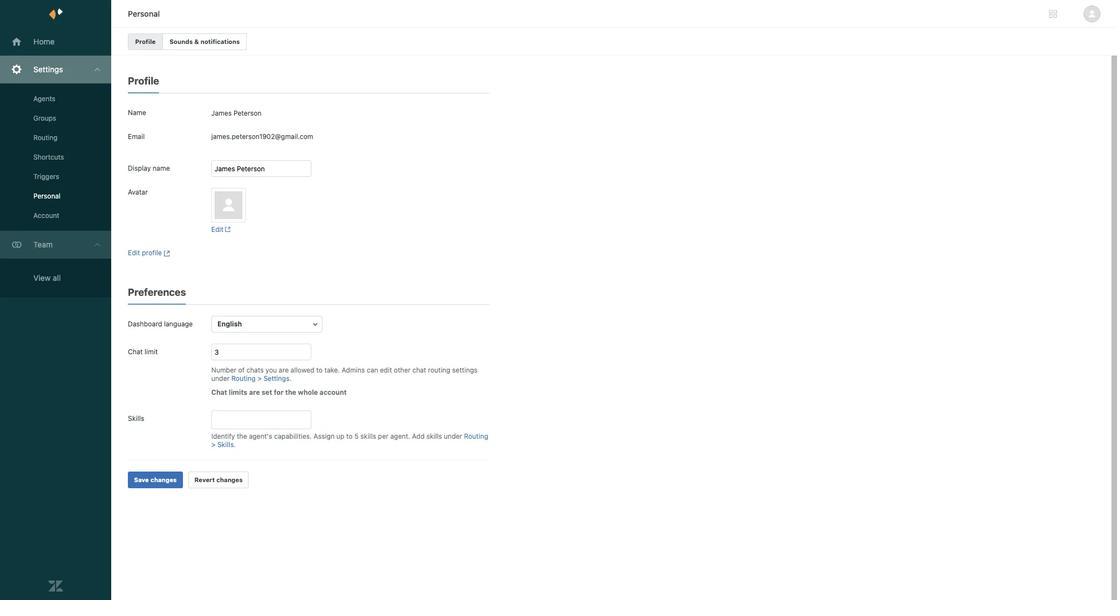 Task type: locate. For each thing, give the bounding box(es) containing it.
skills
[[361, 432, 376, 441], [427, 432, 442, 441]]

settings
[[453, 366, 478, 375]]

1 vertical spatial are
[[249, 388, 260, 397]]

dashboard
[[128, 320, 162, 328]]

are
[[279, 366, 289, 375], [249, 388, 260, 397]]

1 vertical spatial >
[[211, 441, 216, 449]]

routing > settings .
[[232, 375, 292, 383]]

routing for routing > settings .
[[232, 375, 256, 383]]

language
[[164, 320, 193, 328]]

1 vertical spatial settings
[[264, 375, 290, 383]]

edit profile link
[[128, 249, 170, 257]]

0 vertical spatial settings
[[33, 65, 63, 74]]

under right add
[[444, 432, 463, 441]]

profile
[[135, 38, 156, 45], [128, 75, 159, 87]]

0 horizontal spatial changes
[[151, 476, 177, 484]]

personal up account
[[33, 192, 61, 200]]

routing
[[428, 366, 451, 375]]

changes for revert changes
[[217, 476, 243, 484]]

> left 'you'
[[258, 375, 262, 383]]

are right 'you'
[[279, 366, 289, 375]]

Display name text field
[[211, 160, 312, 177]]

agent.
[[391, 432, 410, 441]]

skills
[[128, 415, 144, 423], [218, 441, 234, 449]]

0 vertical spatial the
[[285, 388, 296, 397]]

to left 5
[[347, 432, 353, 441]]

are left set
[[249, 388, 260, 397]]

1 vertical spatial chat
[[211, 388, 227, 397]]

1 vertical spatial the
[[237, 432, 247, 441]]

1 horizontal spatial edit
[[211, 225, 224, 234]]

> for settings
[[258, 375, 262, 383]]

1 horizontal spatial skills
[[218, 441, 234, 449]]

personal
[[128, 9, 160, 18], [33, 192, 61, 200]]

set
[[262, 388, 272, 397]]

chat left limit in the bottom left of the page
[[128, 348, 143, 356]]

up
[[337, 432, 345, 441]]

admins
[[342, 366, 365, 375]]

to
[[317, 366, 323, 375], [347, 432, 353, 441]]

0 vertical spatial profile
[[135, 38, 156, 45]]

0 vertical spatial chat
[[128, 348, 143, 356]]

0 horizontal spatial skills
[[361, 432, 376, 441]]

1 horizontal spatial changes
[[217, 476, 243, 484]]

settings
[[33, 65, 63, 74], [264, 375, 290, 383]]

changes
[[151, 476, 177, 484], [217, 476, 243, 484]]

1 horizontal spatial under
[[444, 432, 463, 441]]

1 horizontal spatial skills
[[427, 432, 442, 441]]

&
[[195, 38, 199, 45]]

chat left limits
[[211, 388, 227, 397]]

1 vertical spatial edit
[[128, 249, 140, 257]]

1 horizontal spatial .
[[290, 375, 292, 383]]

changes inside the revert changes button
[[217, 476, 243, 484]]

> for skills
[[211, 441, 216, 449]]

1 horizontal spatial routing
[[232, 375, 256, 383]]

account
[[33, 211, 59, 220]]

2 changes from the left
[[217, 476, 243, 484]]

to inside number of chats you are allowed to take. admins can edit other chat routing settings under
[[317, 366, 323, 375]]

routing > skills
[[211, 432, 489, 449]]

settings down home
[[33, 65, 63, 74]]

profile button
[[128, 33, 163, 50]]

under
[[211, 375, 230, 383], [444, 432, 463, 441]]

chat for chat limits are set for the whole account
[[211, 388, 227, 397]]

2 vertical spatial routing
[[464, 432, 489, 441]]

1 vertical spatial personal
[[33, 192, 61, 200]]

1 horizontal spatial to
[[347, 432, 353, 441]]

1 vertical spatial under
[[444, 432, 463, 441]]

1 vertical spatial .
[[234, 441, 236, 449]]

notifications
[[201, 38, 240, 45]]

0 horizontal spatial routing
[[33, 134, 58, 142]]

> up revert changes
[[211, 441, 216, 449]]

0 horizontal spatial under
[[211, 375, 230, 383]]

1 horizontal spatial chat
[[211, 388, 227, 397]]

the left agent's
[[237, 432, 247, 441]]

0 vertical spatial .
[[290, 375, 292, 383]]

0 vertical spatial under
[[211, 375, 230, 383]]

Chat limit number field
[[211, 344, 312, 361]]

changes right revert
[[217, 476, 243, 484]]

the
[[285, 388, 296, 397], [237, 432, 247, 441]]

routing inside routing > skills
[[464, 432, 489, 441]]

0 vertical spatial >
[[258, 375, 262, 383]]

personal up profile button
[[128, 9, 160, 18]]

routing for routing
[[33, 134, 58, 142]]

0 vertical spatial routing
[[33, 134, 58, 142]]

. up chat limits are set for the whole account
[[290, 375, 292, 383]]

1 horizontal spatial >
[[258, 375, 262, 383]]

0 vertical spatial to
[[317, 366, 323, 375]]

skills inside routing > skills
[[218, 441, 234, 449]]

routing
[[33, 134, 58, 142], [232, 375, 256, 383], [464, 432, 489, 441]]

skills right 5
[[361, 432, 376, 441]]

profile left "sounds"
[[135, 38, 156, 45]]

>
[[258, 375, 262, 383], [211, 441, 216, 449]]

1 changes from the left
[[151, 476, 177, 484]]

profile up the name
[[128, 75, 159, 87]]

revert
[[195, 476, 215, 484]]

1 horizontal spatial personal
[[128, 9, 160, 18]]

capabilities.
[[274, 432, 312, 441]]

under up limits
[[211, 375, 230, 383]]

. left agent's
[[234, 441, 236, 449]]

edit for edit "link"
[[211, 225, 224, 234]]

profile inside profile button
[[135, 38, 156, 45]]

1 vertical spatial routing
[[232, 375, 256, 383]]

0 vertical spatial skills
[[128, 415, 144, 423]]

chat
[[128, 348, 143, 356], [211, 388, 227, 397]]

changes inside the save changes button
[[151, 476, 177, 484]]

1 vertical spatial skills
[[218, 441, 234, 449]]

edit
[[211, 225, 224, 234], [128, 249, 140, 257]]

groups
[[33, 114, 56, 122]]

0 horizontal spatial chat
[[128, 348, 143, 356]]

revert changes button
[[189, 472, 249, 489]]

triggers
[[33, 173, 59, 181]]

save
[[134, 476, 149, 484]]

0 horizontal spatial to
[[317, 366, 323, 375]]

chat limits are set for the whole account
[[211, 388, 347, 397]]

0 horizontal spatial >
[[211, 441, 216, 449]]

settings up for
[[264, 375, 290, 383]]

changes for save changes
[[151, 476, 177, 484]]

chats
[[247, 366, 264, 375]]

1 horizontal spatial settings
[[264, 375, 290, 383]]

1 horizontal spatial are
[[279, 366, 289, 375]]

skills right add
[[427, 432, 442, 441]]

under inside number of chats you are allowed to take. admins can edit other chat routing settings under
[[211, 375, 230, 383]]

changes right save
[[151, 476, 177, 484]]

zendesk products image
[[1050, 10, 1058, 18]]

0 horizontal spatial the
[[237, 432, 247, 441]]

.
[[290, 375, 292, 383], [234, 441, 236, 449]]

other
[[394, 366, 411, 375]]

the right for
[[285, 388, 296, 397]]

chat for chat limit
[[128, 348, 143, 356]]

routing > settings link
[[232, 375, 290, 383]]

0 vertical spatial are
[[279, 366, 289, 375]]

save changes
[[134, 476, 177, 484]]

to for take.
[[317, 366, 323, 375]]

per
[[378, 432, 389, 441]]

0 horizontal spatial edit
[[128, 249, 140, 257]]

to left take.
[[317, 366, 323, 375]]

> inside routing > skills
[[211, 441, 216, 449]]

sounds
[[170, 38, 193, 45]]

0 vertical spatial edit
[[211, 225, 224, 234]]

1 vertical spatial to
[[347, 432, 353, 441]]

limit
[[145, 348, 158, 356]]

display
[[128, 164, 151, 173]]

2 horizontal spatial routing
[[464, 432, 489, 441]]



Task type: vqa. For each thing, say whether or not it's contained in the screenshot.
bottom on
no



Task type: describe. For each thing, give the bounding box(es) containing it.
account
[[320, 388, 347, 397]]

name
[[153, 164, 170, 173]]

display name
[[128, 164, 170, 173]]

agent's
[[249, 432, 272, 441]]

routing for routing > skills
[[464, 432, 489, 441]]

email
[[128, 132, 145, 141]]

edit for edit profile
[[128, 249, 140, 257]]

save changes button
[[128, 472, 183, 489]]

edit profile
[[128, 249, 162, 257]]

agents
[[33, 95, 55, 103]]

0 horizontal spatial skills
[[128, 415, 144, 423]]

for
[[274, 388, 284, 397]]

all
[[53, 273, 61, 283]]

0 horizontal spatial settings
[[33, 65, 63, 74]]

are inside number of chats you are allowed to take. admins can edit other chat routing settings under
[[279, 366, 289, 375]]

edit link
[[211, 225, 230, 234]]

avatar
[[128, 188, 148, 196]]

add
[[412, 432, 425, 441]]

identify
[[211, 432, 235, 441]]

1 horizontal spatial the
[[285, 388, 296, 397]]

routing > skills link
[[211, 432, 489, 449]]

can
[[367, 366, 378, 375]]

revert changes
[[195, 476, 243, 484]]

profile
[[142, 249, 162, 257]]

view
[[33, 273, 51, 283]]

number
[[211, 366, 237, 375]]

5
[[355, 432, 359, 441]]

edit
[[380, 366, 392, 375]]

sounds & notifications
[[170, 38, 240, 45]]

team
[[33, 240, 53, 249]]

english
[[218, 320, 242, 328]]

0 vertical spatial personal
[[128, 9, 160, 18]]

of
[[238, 366, 245, 375]]

0 horizontal spatial .
[[234, 441, 236, 449]]

0 horizontal spatial personal
[[33, 192, 61, 200]]

james.peterson1902@gmail.com
[[211, 132, 313, 141]]

shortcuts
[[33, 153, 64, 161]]

chat limit
[[128, 348, 158, 356]]

preferences
[[128, 287, 186, 298]]

to for 5
[[347, 432, 353, 441]]

sounds & notifications button
[[162, 33, 247, 50]]

home
[[33, 37, 55, 46]]

0 horizontal spatial are
[[249, 388, 260, 397]]

take.
[[325, 366, 340, 375]]

Name text field
[[211, 105, 490, 121]]

number of chats you are allowed to take. admins can edit other chat routing settings under
[[211, 366, 478, 383]]

whole
[[298, 388, 318, 397]]

view all
[[33, 273, 61, 283]]

you
[[266, 366, 277, 375]]

1 vertical spatial profile
[[128, 75, 159, 87]]

1 skills from the left
[[361, 432, 376, 441]]

name
[[128, 109, 146, 117]]

limits
[[229, 388, 248, 397]]

identify the agent's capabilities. assign up to 5 skills per agent. add skills under
[[211, 432, 464, 441]]

2 skills from the left
[[427, 432, 442, 441]]

assign
[[314, 432, 335, 441]]

allowed
[[291, 366, 315, 375]]

dashboard language
[[128, 320, 193, 328]]

chat
[[413, 366, 426, 375]]



